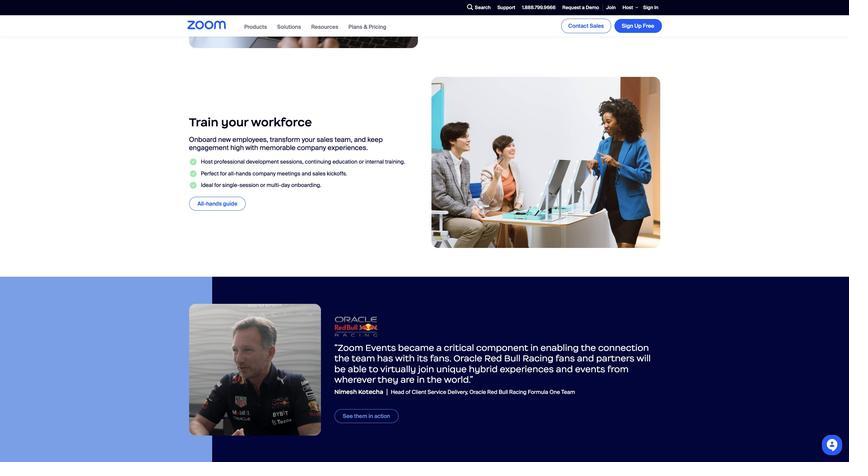 Task type: describe. For each thing, give the bounding box(es) containing it.
host professional development sessions, continuing education or internal training.
[[201, 158, 405, 166]]

see them in action
[[343, 413, 390, 420]]

see
[[343, 413, 353, 420]]

to
[[369, 364, 378, 375]]

1.888.799.9666
[[522, 4, 556, 10]]

sign in link
[[640, 0, 662, 15]]

bull inside '"zoom events became a critical component in enabling the connection the team has with its fans. oracle red bull racing fans and partners will be able to virtually join unique hybrid experiences and events from wherever they are in the world."'
[[504, 353, 521, 364]]

professional
[[214, 158, 245, 166]]

sign up free link
[[615, 19, 662, 33]]

pricing
[[369, 23, 386, 30]]

with inside onboard new employees, transform your sales team, and keep engagement high with memorable company experiences.
[[246, 144, 258, 152]]

contact
[[568, 22, 589, 29]]

continuing
[[305, 158, 331, 166]]

high
[[230, 144, 244, 152]]

ideal for single-session or multi-day onboarding.
[[201, 182, 321, 189]]

demo
[[586, 4, 599, 10]]

team,
[[335, 135, 353, 144]]

they
[[378, 375, 398, 385]]

1 vertical spatial red
[[487, 389, 498, 396]]

service
[[428, 389, 446, 396]]

2 vertical spatial in
[[369, 413, 373, 420]]

nimesh kotecha
[[334, 389, 383, 396]]

of
[[406, 389, 411, 396]]

see them in action link
[[334, 410, 399, 424]]

workforce
[[251, 115, 312, 130]]

ideal
[[201, 182, 213, 189]]

fans.
[[430, 353, 452, 364]]

development
[[246, 158, 279, 166]]

internal
[[365, 158, 384, 166]]

experiences.
[[328, 144, 368, 152]]

0 vertical spatial a
[[582, 4, 585, 10]]

oracle red bull racing formula one team image
[[189, 304, 321, 436]]

hybrid
[[469, 364, 498, 375]]

plans
[[349, 23, 363, 30]]

sales
[[590, 22, 604, 29]]

wherever
[[334, 375, 376, 385]]

became
[[398, 343, 434, 354]]

sign for sign in
[[643, 4, 653, 10]]

perfect
[[201, 170, 219, 177]]

meetings
[[277, 170, 301, 177]]

education
[[333, 158, 358, 166]]

in
[[655, 4, 659, 10]]

guide
[[223, 200, 237, 207]]

0 horizontal spatial your
[[221, 115, 248, 130]]

unique
[[436, 364, 467, 375]]

all-
[[198, 200, 206, 207]]

all-
[[228, 170, 236, 177]]

1 vertical spatial company
[[253, 170, 276, 177]]

solutions
[[277, 23, 301, 30]]

1 vertical spatial oracle
[[470, 389, 486, 396]]

will
[[637, 353, 651, 364]]

red inside '"zoom events became a critical component in enabling the connection the team has with its fans. oracle red bull racing fans and partners will be able to virtually join unique hybrid experiences and events from wherever they are in the world."'
[[485, 353, 502, 364]]

sign for sign up free
[[622, 22, 633, 29]]

join
[[606, 4, 616, 10]]

1.888.799.9666 link
[[519, 0, 559, 15]]

and inside onboard new employees, transform your sales team, and keep engagement high with memorable company experiences.
[[354, 135, 366, 144]]

train your workforce image
[[431, 77, 660, 248]]

critical
[[444, 343, 474, 354]]

memorable
[[260, 144, 296, 152]]

kotecha
[[358, 389, 383, 396]]

train your workforce
[[189, 115, 312, 130]]

solutions button
[[277, 23, 301, 30]]

events
[[366, 343, 396, 354]]

1 vertical spatial or
[[260, 182, 265, 189]]

able
[[348, 364, 367, 375]]

one
[[550, 389, 560, 396]]

action
[[374, 413, 390, 420]]

experiences
[[500, 364, 554, 375]]

0 horizontal spatial hands
[[206, 200, 222, 207]]

virtually
[[380, 364, 416, 375]]

and down enabling
[[556, 364, 573, 375]]

products button
[[244, 23, 267, 30]]

all-hands guide
[[198, 200, 237, 207]]

engagement
[[189, 144, 229, 152]]

request a demo
[[563, 4, 599, 10]]

company inside onboard new employees, transform your sales team, and keep engagement high with memorable company experiences.
[[297, 144, 326, 152]]

and right fans
[[577, 353, 594, 364]]



Task type: vqa. For each thing, say whether or not it's contained in the screenshot.
loop
no



Task type: locate. For each thing, give the bounding box(es) containing it.
1 vertical spatial for
[[214, 182, 221, 189]]

1 horizontal spatial sign
[[643, 4, 653, 10]]

0 vertical spatial in
[[531, 343, 539, 354]]

new
[[218, 135, 231, 144]]

training.
[[385, 158, 405, 166]]

for
[[220, 170, 227, 177], [214, 182, 221, 189]]

resources button
[[311, 23, 338, 30]]

its
[[417, 353, 428, 364]]

"zoom
[[334, 343, 363, 354]]

fans
[[556, 353, 575, 364]]

host inside button
[[623, 4, 633, 11]]

zoom logo image
[[187, 21, 226, 29]]

with
[[246, 144, 258, 152], [395, 353, 415, 364]]

0 vertical spatial company
[[297, 144, 326, 152]]

racing left fans
[[523, 353, 554, 364]]

onboard
[[189, 135, 217, 144]]

hands
[[236, 170, 251, 177], [206, 200, 222, 207]]

resources
[[311, 23, 338, 30]]

sign up free
[[622, 22, 655, 29]]

your inside onboard new employees, transform your sales team, and keep engagement high with memorable company experiences.
[[302, 135, 315, 144]]

a inside '"zoom events became a critical component in enabling the connection the team has with its fans. oracle red bull racing fans and partners will be able to virtually join unique hybrid experiences and events from wherever they are in the world."'
[[437, 343, 442, 354]]

1 vertical spatial in
[[417, 375, 425, 385]]

bull down '"zoom events became a critical component in enabling the connection the team has with its fans. oracle red bull racing fans and partners will be able to virtually join unique hybrid experiences and events from wherever they are in the world."'
[[499, 389, 508, 396]]

are
[[401, 375, 415, 385]]

1 vertical spatial bull
[[499, 389, 508, 396]]

your up host professional development sessions, continuing education or internal training.
[[302, 135, 315, 144]]

the up "service"
[[427, 375, 442, 385]]

sales down continuing
[[313, 170, 326, 177]]

world."
[[444, 375, 473, 385]]

single-
[[222, 182, 240, 189]]

the up events
[[581, 343, 596, 354]]

for right "ideal"
[[214, 182, 221, 189]]

contact sales
[[568, 22, 604, 29]]

support link
[[494, 0, 519, 15]]

perfect for all-hands company meetings and sales kickoffs.
[[201, 170, 347, 177]]

kickoffs.
[[327, 170, 347, 177]]

oracle right delivery,
[[470, 389, 486, 396]]

1 horizontal spatial or
[[359, 158, 364, 166]]

hands left guide
[[206, 200, 222, 207]]

company up continuing
[[297, 144, 326, 152]]

free
[[643, 22, 655, 29]]

partners
[[596, 353, 635, 364]]

company
[[297, 144, 326, 152], [253, 170, 276, 177]]

0 vertical spatial or
[[359, 158, 364, 166]]

1 horizontal spatial with
[[395, 353, 415, 364]]

0 horizontal spatial with
[[246, 144, 258, 152]]

sales
[[317, 135, 333, 144], [313, 170, 326, 177]]

or
[[359, 158, 364, 166], [260, 182, 265, 189]]

day
[[281, 182, 290, 189]]

onboard new employees, transform your sales team, and keep engagement high with memorable company experiences.
[[189, 135, 383, 152]]

1 horizontal spatial in
[[417, 375, 425, 385]]

racing inside '"zoom events became a critical component in enabling the connection the team has with its fans. oracle red bull racing fans and partners will be able to virtually join unique hybrid experiences and events from wherever they are in the world."'
[[523, 353, 554, 364]]

1 horizontal spatial company
[[297, 144, 326, 152]]

0 horizontal spatial in
[[369, 413, 373, 420]]

keep
[[368, 135, 383, 144]]

them
[[354, 413, 367, 420]]

team
[[562, 389, 575, 396]]

events
[[575, 364, 605, 375]]

with inside '"zoom events became a critical component in enabling the connection the team has with its fans. oracle red bull racing fans and partners will be able to virtually join unique hybrid experiences and events from wherever they are in the world."'
[[395, 353, 415, 364]]

your up the new
[[221, 115, 248, 130]]

plans & pricing
[[349, 23, 386, 30]]

1 horizontal spatial a
[[582, 4, 585, 10]]

from
[[608, 364, 629, 375]]

train
[[189, 115, 218, 130]]

sales inside onboard new employees, transform your sales team, and keep engagement high with memorable company experiences.
[[317, 135, 333, 144]]

in right them
[[369, 413, 373, 420]]

onboarding.
[[291, 182, 321, 189]]

search
[[475, 5, 491, 11]]

"zoom events became a critical component in enabling the connection the team has with its fans. oracle red bull racing fans and partners will be able to virtually join unique hybrid experiences and events from wherever they are in the world."
[[334, 343, 651, 385]]

0 horizontal spatial sign
[[622, 22, 633, 29]]

in
[[531, 343, 539, 354], [417, 375, 425, 385], [369, 413, 373, 420]]

1 horizontal spatial your
[[302, 135, 315, 144]]

employees,
[[233, 135, 268, 144]]

multi-
[[267, 182, 281, 189]]

and left keep
[[354, 135, 366, 144]]

0 vertical spatial racing
[[523, 353, 554, 364]]

contact sales link
[[561, 19, 611, 33]]

2 horizontal spatial in
[[531, 343, 539, 354]]

products
[[244, 23, 267, 30]]

transform
[[270, 135, 300, 144]]

hands up session at the left top
[[236, 170, 251, 177]]

company down development
[[253, 170, 276, 177]]

0 horizontal spatial host
[[201, 158, 213, 166]]

oracle
[[454, 353, 482, 364], [470, 389, 486, 396]]

0 horizontal spatial the
[[334, 353, 350, 364]]

head
[[391, 389, 404, 396]]

client
[[412, 389, 426, 396]]

head of client service delivery, oracle red bull racing formula one team
[[391, 389, 575, 396]]

0 vertical spatial for
[[220, 170, 227, 177]]

sign left up
[[622, 22, 633, 29]]

0 vertical spatial your
[[221, 115, 248, 130]]

join
[[418, 364, 434, 375]]

0 horizontal spatial company
[[253, 170, 276, 177]]

plans & pricing link
[[349, 23, 386, 30]]

in up experiences
[[531, 343, 539, 354]]

request
[[563, 4, 581, 10]]

racing left formula
[[509, 389, 527, 396]]

0 vertical spatial oracle
[[454, 353, 482, 364]]

1 horizontal spatial the
[[427, 375, 442, 385]]

up
[[635, 22, 642, 29]]

a left the demo
[[582, 4, 585, 10]]

None search field
[[443, 2, 466, 13]]

host for host professional development sessions, continuing education or internal training.
[[201, 158, 213, 166]]

in up client on the bottom
[[417, 375, 425, 385]]

host right join
[[623, 4, 633, 11]]

1 vertical spatial hands
[[206, 200, 222, 207]]

with left its
[[395, 353, 415, 364]]

1 vertical spatial racing
[[509, 389, 527, 396]]

0 horizontal spatial a
[[437, 343, 442, 354]]

oracle red bull racing logo image
[[334, 317, 398, 337]]

oracle inside '"zoom events became a critical component in enabling the connection the team has with its fans. oracle red bull racing fans and partners will be able to virtually join unique hybrid experiences and events from wherever they are in the world."'
[[454, 353, 482, 364]]

sign
[[643, 4, 653, 10], [622, 22, 633, 29]]

0 vertical spatial bull
[[504, 353, 521, 364]]

all-hands guide link
[[189, 197, 246, 211]]

1 vertical spatial your
[[302, 135, 315, 144]]

the left team
[[334, 353, 350, 364]]

search image
[[467, 4, 473, 10], [467, 4, 473, 10]]

0 vertical spatial sales
[[317, 135, 333, 144]]

0 horizontal spatial or
[[260, 182, 265, 189]]

sales left team,
[[317, 135, 333, 144]]

0 vertical spatial red
[[485, 353, 502, 364]]

1 vertical spatial host
[[201, 158, 213, 166]]

1 vertical spatial sales
[[313, 170, 326, 177]]

component
[[476, 343, 528, 354]]

session
[[240, 182, 259, 189]]

connection
[[598, 343, 649, 354]]

oracle up world."
[[454, 353, 482, 364]]

for left all-
[[220, 170, 227, 177]]

0 vertical spatial with
[[246, 144, 258, 152]]

be
[[334, 364, 346, 375]]

1 vertical spatial with
[[395, 353, 415, 364]]

with right "high"
[[246, 144, 258, 152]]

support
[[498, 4, 515, 10]]

0 vertical spatial sign
[[643, 4, 653, 10]]

formula
[[528, 389, 548, 396]]

or left multi-
[[260, 182, 265, 189]]

racing
[[523, 353, 554, 364], [509, 389, 527, 396]]

for for perfect
[[220, 170, 227, 177]]

sign left the in
[[643, 4, 653, 10]]

host for host
[[623, 4, 633, 11]]

2 horizontal spatial the
[[581, 343, 596, 354]]

1 horizontal spatial hands
[[236, 170, 251, 177]]

1 horizontal spatial host
[[623, 4, 633, 11]]

or left internal
[[359, 158, 364, 166]]

bull right hybrid
[[504, 353, 521, 364]]

red
[[485, 353, 502, 364], [487, 389, 498, 396]]

1 vertical spatial sign
[[622, 22, 633, 29]]

0 vertical spatial hands
[[236, 170, 251, 177]]

0 vertical spatial host
[[623, 4, 633, 11]]

and up onboarding.
[[302, 170, 311, 177]]

for for ideal
[[214, 182, 221, 189]]

host up perfect at the top left
[[201, 158, 213, 166]]

a
[[582, 4, 585, 10], [437, 343, 442, 354]]

sign in
[[643, 4, 659, 10]]

request a demo link
[[559, 0, 603, 15]]

enabling
[[541, 343, 579, 354]]

a right its
[[437, 343, 442, 354]]

1 vertical spatial a
[[437, 343, 442, 354]]



